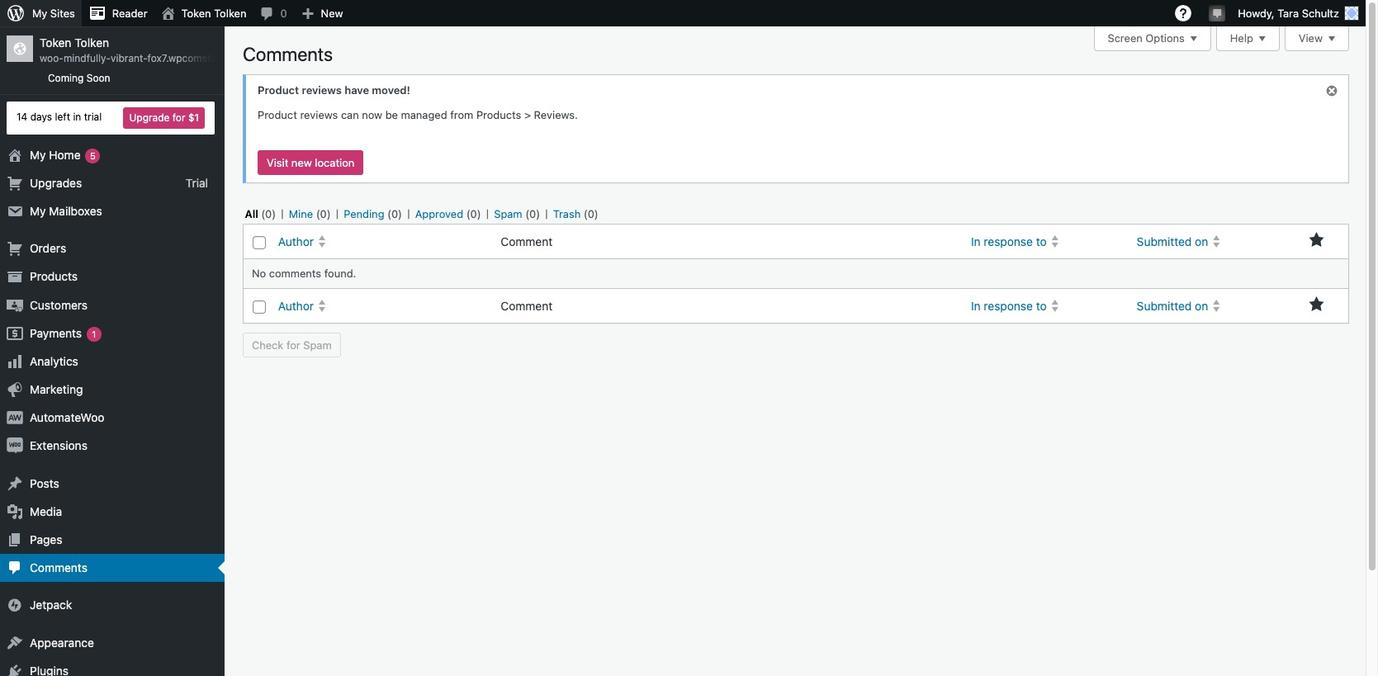 Task type: vqa. For each thing, say whether or not it's contained in the screenshot.
Appearance link
yes



Task type: locate. For each thing, give the bounding box(es) containing it.
customers link
[[0, 291, 225, 319]]

products left >
[[476, 109, 521, 122]]

0 left trash
[[529, 207, 536, 220]]

jetpack link
[[0, 592, 225, 620]]

visit
[[267, 156, 289, 169]]

sites
[[50, 7, 75, 20]]

1 horizontal spatial token
[[181, 7, 211, 20]]

1 on from the top
[[1195, 234, 1208, 248]]

) right trash
[[595, 207, 599, 220]]

1 vertical spatial for
[[287, 339, 300, 352]]

2 response from the top
[[984, 299, 1033, 313]]

products
[[476, 109, 521, 122], [30, 270, 78, 284]]

( right pending
[[387, 207, 391, 220]]

1 vertical spatial my
[[30, 147, 46, 162]]

options
[[1146, 32, 1185, 45]]

my for my mailboxes
[[30, 204, 46, 218]]

0 vertical spatial author link
[[272, 227, 493, 256]]

| left mine
[[281, 207, 284, 220]]

) left trash
[[536, 207, 540, 220]]

2 submitted from the top
[[1137, 299, 1192, 313]]

tara
[[1278, 7, 1299, 20]]

on for first in response to link from the bottom of the page
[[1195, 299, 1208, 313]]

tolken up "mindfully-"
[[75, 36, 109, 50]]

2 in response to from the top
[[971, 299, 1047, 313]]

0 vertical spatial in response to link
[[965, 227, 1130, 256]]

0 horizontal spatial for
[[172, 111, 185, 124]]

1 vertical spatial submitted on
[[1137, 299, 1208, 313]]

location
[[315, 156, 355, 169]]

author down comments
[[278, 299, 314, 313]]

( left trash
[[525, 207, 529, 220]]

for right check
[[287, 339, 300, 352]]

0 right 'all'
[[265, 207, 272, 220]]

customers
[[30, 298, 88, 312]]

author
[[278, 234, 314, 248], [278, 299, 314, 313]]

4 ( from the left
[[466, 207, 470, 220]]

) right approved
[[477, 207, 481, 220]]

0 vertical spatial my
[[32, 7, 47, 20]]

( right approved
[[466, 207, 470, 220]]

3 ) from the left
[[398, 207, 402, 220]]

1 vertical spatial response
[[984, 299, 1033, 313]]

| left trash
[[545, 207, 548, 220]]

) right pending
[[398, 207, 402, 220]]

0 vertical spatial submitted on link
[[1130, 227, 1285, 256]]

0 vertical spatial products
[[476, 109, 521, 122]]

my for my sites
[[32, 7, 47, 20]]

token
[[181, 7, 211, 20], [40, 36, 71, 50]]

0 right pending
[[391, 207, 398, 220]]

0 vertical spatial comment
[[501, 234, 553, 248]]

1 vertical spatial products
[[30, 270, 78, 284]]

1 vertical spatial on
[[1195, 299, 1208, 313]]

2 submitted on link from the top
[[1130, 292, 1285, 321]]

0 vertical spatial for
[[172, 111, 185, 124]]

author link down pending
[[272, 227, 493, 256]]

reviews
[[302, 84, 342, 97], [300, 109, 338, 122]]

0 vertical spatial reviews
[[302, 84, 342, 97]]

1 | from the left
[[281, 207, 284, 220]]

2 comment from the top
[[501, 299, 553, 313]]

0 vertical spatial on
[[1195, 234, 1208, 248]]

for left $1
[[172, 111, 185, 124]]

0 vertical spatial submitted on
[[1137, 234, 1208, 248]]

2 on from the top
[[1195, 299, 1208, 313]]

my left home
[[30, 147, 46, 162]]

token tolken link
[[154, 0, 253, 26]]

0 link
[[253, 0, 294, 26]]

1 submitted on link from the top
[[1130, 227, 1285, 256]]

extensions
[[30, 439, 87, 453]]

1 vertical spatial in response to
[[971, 299, 1047, 313]]

) right mine
[[327, 207, 331, 220]]

1 in response to from the top
[[971, 234, 1047, 248]]

screen options button
[[1094, 26, 1211, 51]]

all
[[245, 207, 258, 220]]

1 comment from the top
[[501, 234, 553, 248]]

1 submitted from the top
[[1137, 234, 1192, 248]]

products up customers
[[30, 270, 78, 284]]

token up fox7.wpcomstaging.com
[[181, 7, 211, 20]]

token tolken
[[181, 7, 247, 20]]

5 ( from the left
[[525, 207, 529, 220]]

1 horizontal spatial comments
[[243, 43, 333, 65]]

pending
[[344, 207, 384, 220]]

0 vertical spatial to
[[1036, 234, 1047, 248]]

tolken left the 0 link
[[214, 7, 247, 20]]

0 vertical spatial token
[[181, 7, 211, 20]]

reviews left have
[[302, 84, 342, 97]]

1 vertical spatial reviews
[[300, 109, 338, 122]]

comments
[[243, 43, 333, 65], [30, 561, 87, 575]]

for for upgrade
[[172, 111, 185, 124]]

upgrade for $1 button
[[123, 107, 205, 128]]

tolken inside "link"
[[214, 7, 247, 20]]

1 ( from the left
[[261, 207, 265, 220]]

in response to
[[971, 234, 1047, 248], [971, 299, 1047, 313]]

product
[[258, 84, 299, 97], [258, 109, 297, 122]]

0 vertical spatial in response to
[[971, 234, 1047, 248]]

check for spam link
[[243, 333, 341, 358]]

| right approved
[[486, 207, 489, 220]]

appearance link
[[0, 629, 225, 657]]

0 horizontal spatial spam
[[303, 339, 332, 352]]

token inside "token tolken woo-mindfully-vibrant-fox7.wpcomstaging.com coming soon"
[[40, 36, 71, 50]]

author link
[[272, 227, 493, 256], [272, 292, 493, 321]]

1 vertical spatial to
[[1036, 299, 1047, 313]]

1 vertical spatial product
[[258, 109, 297, 122]]

comments inside main menu navigation
[[30, 561, 87, 575]]

1 horizontal spatial for
[[287, 339, 300, 352]]

( right trash
[[584, 207, 588, 220]]

check for spam
[[252, 339, 332, 352]]

comment
[[501, 234, 553, 248], [501, 299, 553, 313]]

1 response from the top
[[984, 234, 1033, 248]]

1 author from the top
[[278, 234, 314, 248]]

reviews down product reviews have moved!
[[300, 109, 338, 122]]

1 vertical spatial in
[[971, 299, 981, 313]]

1 vertical spatial in response to link
[[965, 292, 1130, 321]]

tolken for token tolken woo-mindfully-vibrant-fox7.wpcomstaging.com coming soon
[[75, 36, 109, 50]]

visit new location link
[[258, 150, 364, 175]]

trash
[[553, 207, 581, 220]]

1 vertical spatial author link
[[272, 292, 493, 321]]

automatewoo link
[[0, 404, 225, 432]]

0 vertical spatial product
[[258, 84, 299, 97]]

comments down "pages"
[[30, 561, 87, 575]]

appearance
[[30, 636, 94, 650]]

submitted for first in response to link from the bottom of the page
[[1137, 299, 1192, 313]]

0 vertical spatial tolken
[[214, 7, 247, 20]]

None checkbox
[[253, 236, 266, 249], [253, 301, 266, 314], [253, 236, 266, 249], [253, 301, 266, 314]]

0 vertical spatial response
[[984, 234, 1033, 248]]

author for first in response to link from the bottom of the page
[[278, 299, 314, 313]]

2 vertical spatial my
[[30, 204, 46, 218]]

payments 1
[[30, 326, 96, 340]]

reader link
[[82, 0, 154, 26]]

2 in response to link from the top
[[965, 292, 1130, 321]]

be
[[385, 109, 398, 122]]

0 horizontal spatial products
[[30, 270, 78, 284]]

0 right trash
[[588, 207, 595, 220]]

0 horizontal spatial token
[[40, 36, 71, 50]]

) right 'all'
[[272, 207, 276, 220]]

product for product reviews have moved!
[[258, 84, 299, 97]]

1 product from the top
[[258, 84, 299, 97]]

submitted on link
[[1130, 227, 1285, 256], [1130, 292, 1285, 321]]

spam
[[494, 207, 522, 220], [303, 339, 332, 352]]

2 to from the top
[[1036, 299, 1047, 313]]

tolken for token tolken
[[214, 7, 247, 20]]

1 vertical spatial comment
[[501, 299, 553, 313]]

0 vertical spatial comments
[[243, 43, 333, 65]]

1 author link from the top
[[272, 227, 493, 256]]

0 left new link
[[280, 7, 287, 20]]

comments down the 0 link
[[243, 43, 333, 65]]

0 vertical spatial in
[[971, 234, 981, 248]]

my inside toolbar navigation
[[32, 7, 47, 20]]

author link down found.
[[272, 292, 493, 321]]

1 ) from the left
[[272, 207, 276, 220]]

token up woo-
[[40, 36, 71, 50]]

|
[[281, 207, 284, 220], [336, 207, 339, 220], [407, 207, 410, 220], [486, 207, 489, 220], [545, 207, 548, 220]]

coming
[[48, 72, 84, 84]]

2 product from the top
[[258, 109, 297, 122]]

)
[[272, 207, 276, 220], [327, 207, 331, 220], [398, 207, 402, 220], [477, 207, 481, 220], [536, 207, 540, 220], [595, 207, 599, 220]]

2 author link from the top
[[272, 292, 493, 321]]

0 vertical spatial spam
[[494, 207, 522, 220]]

media link
[[0, 498, 225, 526]]

have
[[345, 84, 369, 97]]

2 submitted on from the top
[[1137, 299, 1208, 313]]

| left pending
[[336, 207, 339, 220]]

response
[[984, 234, 1033, 248], [984, 299, 1033, 313]]

my
[[32, 7, 47, 20], [30, 147, 46, 162], [30, 204, 46, 218]]

2 in from the top
[[971, 299, 981, 313]]

4 | from the left
[[486, 207, 489, 220]]

1 submitted on from the top
[[1137, 234, 1208, 248]]

my sites
[[32, 7, 75, 20]]

on for 1st in response to link
[[1195, 234, 1208, 248]]

1 vertical spatial comments
[[30, 561, 87, 575]]

on
[[1195, 234, 1208, 248], [1195, 299, 1208, 313]]

(
[[261, 207, 265, 220], [316, 207, 320, 220], [387, 207, 391, 220], [466, 207, 470, 220], [525, 207, 529, 220], [584, 207, 588, 220]]

1 vertical spatial author
[[278, 299, 314, 313]]

1 vertical spatial submitted on link
[[1130, 292, 1285, 321]]

14 days left in trial
[[17, 111, 102, 123]]

1 vertical spatial submitted
[[1137, 299, 1192, 313]]

comments
[[269, 267, 321, 280]]

0 vertical spatial submitted
[[1137, 234, 1192, 248]]

0 horizontal spatial tolken
[[75, 36, 109, 50]]

payments
[[30, 326, 82, 340]]

3 ( from the left
[[387, 207, 391, 220]]

1 horizontal spatial products
[[476, 109, 521, 122]]

2 author from the top
[[278, 299, 314, 313]]

spam right check
[[303, 339, 332, 352]]

reader
[[112, 7, 148, 20]]

1 horizontal spatial spam
[[494, 207, 522, 220]]

1 horizontal spatial tolken
[[214, 7, 247, 20]]

token for token tolken woo-mindfully-vibrant-fox7.wpcomstaging.com coming soon
[[40, 36, 71, 50]]

1 in from the top
[[971, 234, 981, 248]]

in
[[971, 234, 981, 248], [971, 299, 981, 313]]

trial
[[84, 111, 102, 123]]

1 vertical spatial token
[[40, 36, 71, 50]]

submitted on link for 1st in response to link
[[1130, 227, 1285, 256]]

my down upgrades at the left
[[30, 204, 46, 218]]

1 vertical spatial tolken
[[75, 36, 109, 50]]

( right 'all'
[[261, 207, 265, 220]]

4 ) from the left
[[477, 207, 481, 220]]

for inside button
[[172, 111, 185, 124]]

comment for 1st in response to link
[[501, 234, 553, 248]]

pages
[[30, 533, 62, 547]]

view
[[1299, 32, 1323, 45]]

for for check
[[287, 339, 300, 352]]

0
[[280, 7, 287, 20], [265, 207, 272, 220], [320, 207, 327, 220], [391, 207, 398, 220], [470, 207, 477, 220], [529, 207, 536, 220], [588, 207, 595, 220]]

token inside token tolken "link"
[[181, 7, 211, 20]]

1 vertical spatial spam
[[303, 339, 332, 352]]

| left approved
[[407, 207, 410, 220]]

( right mine
[[316, 207, 320, 220]]

my left sites
[[32, 7, 47, 20]]

0 horizontal spatial comments
[[30, 561, 87, 575]]

tolken inside "token tolken woo-mindfully-vibrant-fox7.wpcomstaging.com coming soon"
[[75, 36, 109, 50]]

spam left trash
[[494, 207, 522, 220]]

author down mine
[[278, 234, 314, 248]]

1
[[92, 328, 96, 339]]

0 vertical spatial author
[[278, 234, 314, 248]]



Task type: describe. For each thing, give the bounding box(es) containing it.
6 ( from the left
[[584, 207, 588, 220]]

new link
[[294, 0, 350, 26]]

my mailboxes link
[[0, 197, 225, 226]]

marketing
[[30, 382, 83, 396]]

trial
[[186, 176, 208, 190]]

my home 5
[[30, 147, 96, 162]]

upgrade
[[129, 111, 170, 124]]

0 inside toolbar navigation
[[280, 7, 287, 20]]

submitted on for first in response to link from the bottom of the page
[[1137, 299, 1208, 313]]

response for first in response to link from the bottom of the page
[[984, 299, 1033, 313]]

3 | from the left
[[407, 207, 410, 220]]

approved
[[415, 207, 463, 220]]

mailboxes
[[49, 204, 102, 218]]

help button
[[1216, 26, 1280, 51]]

home
[[49, 147, 81, 162]]

token tolken woo-mindfully-vibrant-fox7.wpcomstaging.com coming soon
[[40, 36, 259, 84]]

orders link
[[0, 235, 225, 263]]

6 ) from the left
[[595, 207, 599, 220]]

response for 1st in response to link
[[984, 234, 1033, 248]]

in
[[73, 111, 81, 123]]

posts
[[30, 476, 59, 490]]

>
[[524, 109, 531, 122]]

reviews.
[[534, 109, 578, 122]]

no
[[252, 267, 266, 280]]

analytics
[[30, 354, 78, 368]]

found.
[[324, 267, 356, 280]]

fox7.wpcomstaging.com
[[148, 52, 259, 65]]

help
[[1230, 32, 1254, 45]]

comment for first in response to link from the bottom of the page
[[501, 299, 553, 313]]

submitted on link for first in response to link from the bottom of the page
[[1130, 292, 1285, 321]]

mine
[[289, 207, 313, 220]]

new
[[321, 7, 343, 20]]

jetpack
[[30, 598, 72, 612]]

pages link
[[0, 526, 225, 554]]

view button
[[1285, 26, 1349, 51]]

posts link
[[0, 470, 225, 498]]

products link
[[0, 263, 225, 291]]

upgrade for $1
[[129, 111, 199, 124]]

2 ( from the left
[[316, 207, 320, 220]]

screen options
[[1108, 32, 1185, 45]]

howdy, tara schultz
[[1238, 7, 1340, 20]]

reviews for have
[[302, 84, 342, 97]]

automatewoo
[[30, 411, 104, 425]]

upgrades
[[30, 176, 82, 190]]

managed
[[401, 109, 447, 122]]

left
[[55, 111, 70, 123]]

main menu navigation
[[0, 26, 259, 676]]

submitted for 1st in response to link
[[1137, 234, 1192, 248]]

marketing link
[[0, 376, 225, 404]]

no comments found.
[[252, 267, 356, 280]]

5
[[90, 150, 96, 161]]

analytics link
[[0, 348, 225, 376]]

screen
[[1108, 32, 1143, 45]]

toolbar navigation
[[0, 0, 1366, 30]]

moved!
[[372, 84, 410, 97]]

howdy,
[[1238, 7, 1275, 20]]

my mailboxes
[[30, 204, 102, 218]]

now
[[362, 109, 383, 122]]

my for my home 5
[[30, 147, 46, 162]]

0 right mine
[[320, 207, 327, 220]]

14
[[17, 111, 27, 123]]

extensions link
[[0, 432, 225, 461]]

vibrant-
[[111, 52, 148, 65]]

woo-
[[40, 52, 64, 65]]

days
[[30, 111, 52, 123]]

5 | from the left
[[545, 207, 548, 220]]

$1
[[188, 111, 199, 124]]

author link for 1st in response to link
[[272, 227, 493, 256]]

5 ) from the left
[[536, 207, 540, 220]]

1 to from the top
[[1036, 234, 1047, 248]]

0 right approved
[[470, 207, 477, 220]]

mindfully-
[[64, 52, 111, 65]]

product for product reviews can now be managed from products > reviews.
[[258, 109, 297, 122]]

visit new location
[[267, 156, 355, 169]]

comments link
[[0, 554, 225, 583]]

reviews for can
[[300, 109, 338, 122]]

product reviews can now be managed from products > reviews.
[[258, 109, 578, 122]]

author for 1st in response to link
[[278, 234, 314, 248]]

my sites link
[[0, 0, 82, 26]]

1 in response to link from the top
[[965, 227, 1130, 256]]

orders
[[30, 241, 66, 255]]

check
[[252, 339, 284, 352]]

new
[[291, 156, 312, 169]]

submitted on for 1st in response to link
[[1137, 234, 1208, 248]]

2 | from the left
[[336, 207, 339, 220]]

soon
[[87, 72, 110, 84]]

2 ) from the left
[[327, 207, 331, 220]]

product reviews have moved!
[[258, 84, 410, 97]]

token for token tolken
[[181, 7, 211, 20]]

products inside "link"
[[30, 270, 78, 284]]

media
[[30, 504, 62, 519]]

can
[[341, 109, 359, 122]]

from
[[450, 109, 474, 122]]

schultz
[[1302, 7, 1340, 20]]

notification image
[[1211, 6, 1224, 19]]

spam inside check for spam link
[[303, 339, 332, 352]]

author link for first in response to link from the bottom of the page
[[272, 292, 493, 321]]

all ( 0 ) | mine ( 0 ) | pending ( 0 ) | approved ( 0 ) | spam ( 0 ) | trash ( 0 )
[[245, 207, 599, 220]]



